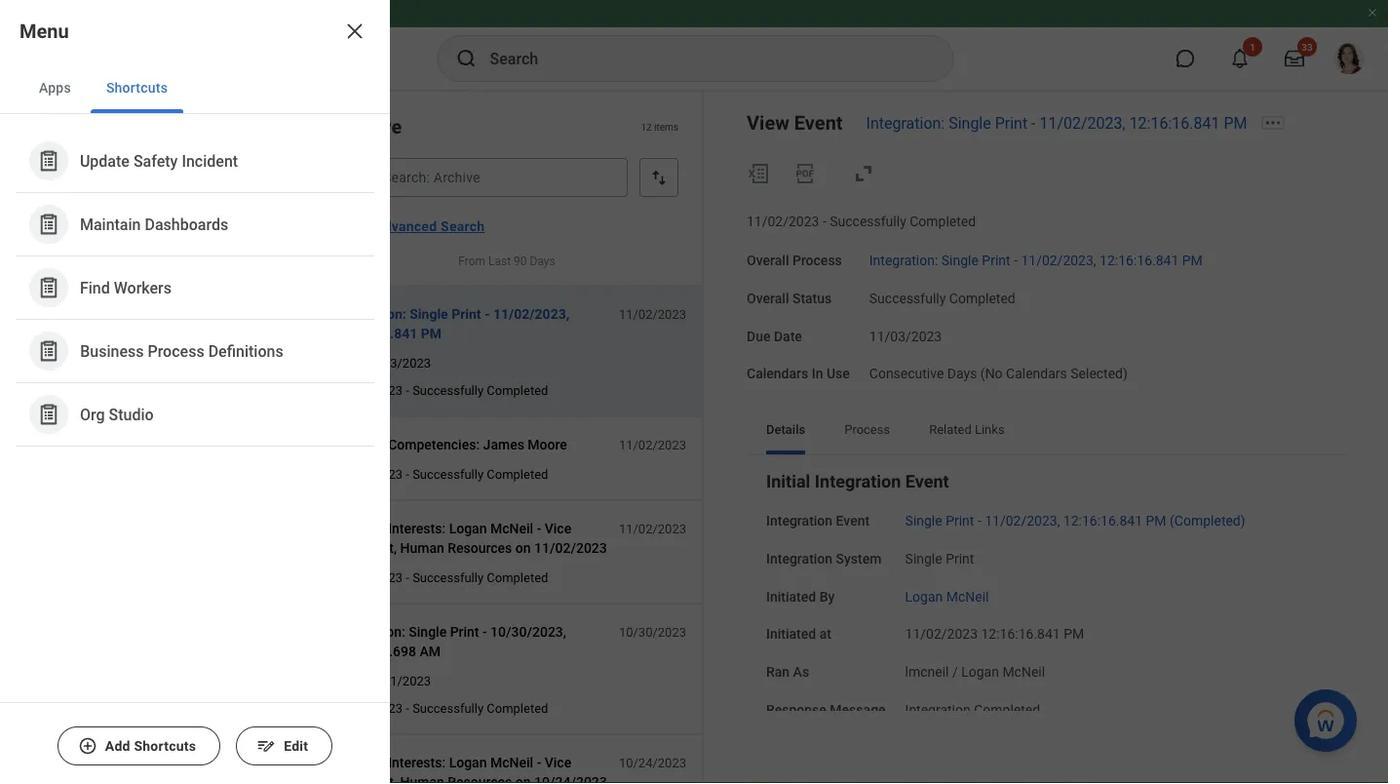 Task type: describe. For each thing, give the bounding box(es) containing it.
saved searches
[[66, 269, 178, 287]]

notifications large image
[[1231, 49, 1250, 68]]

clipboard image for org studio
[[37, 402, 61, 427]]

completed up '10/30/2023,'
[[487, 570, 548, 585]]

1 vertical spatial shortcuts
[[134, 738, 196, 754]]

global navigation dialog
[[0, 0, 390, 783]]

logan for manage interests: logan mcneil - vice president, human resources on 10/24/2023
[[449, 754, 487, 771]]

11/03/2023 inside item list element
[[364, 356, 431, 370]]

all
[[66, 190, 85, 208]]

completed inside overall status element
[[950, 290, 1016, 306]]

logan for manage interests: logan mcneil - vice president, human resources on 11/02/2023
[[449, 520, 487, 536]]

find workers
[[80, 278, 172, 297]]

2 calendars from the left
[[1006, 366, 1068, 382]]

manage for manage competencies: james moore
[[335, 436, 385, 453]]

initiated at
[[767, 626, 832, 642]]

from
[[459, 255, 486, 268]]

integration for integration system
[[767, 551, 833, 567]]

at
[[820, 626, 832, 642]]

close environment banner image
[[1367, 7, 1379, 19]]

due: for integration: single print - 11/02/2023, 12:16:16.841 pm
[[335, 356, 361, 370]]

manage for manage interests: logan mcneil - vice president, human resources on 11/02/2023
[[335, 520, 385, 536]]

competencies:
[[388, 436, 480, 453]]

single print
[[906, 551, 975, 567]]

successfully down manage competencies: james moore
[[413, 467, 484, 481]]

apps button
[[23, 62, 87, 113]]

business
[[80, 342, 144, 360]]

1 calendars from the left
[[747, 366, 809, 382]]

studio
[[109, 405, 154, 424]]

export to excel image
[[747, 162, 770, 185]]

due: 10/31/2023
[[335, 673, 431, 688]]

- inside the integration: single print - 10/30/2023, 10:20:04.698 am
[[483, 624, 487, 640]]

integration: up due: 11/03/2023
[[335, 306, 406, 322]]

12:16:16.841 inside integration: single print - 11/02/2023, 12:16:16.841 pm
[[335, 325, 418, 341]]

manage interests: logan mcneil - vice president, human resources on 11/02/2023
[[335, 520, 607, 556]]

text edit image
[[257, 736, 276, 756]]

0 vertical spatial 10/24/2023
[[619, 755, 687, 770]]

profile
[[113, 309, 152, 325]]

11/02/2023 - successfully completed down fullscreen icon
[[747, 214, 976, 230]]

shortcuts button
[[91, 62, 184, 113]]

- inside integration: single print - 11/02/2023, 12:16:16.841 pm
[[485, 306, 490, 322]]

initiated by
[[767, 588, 835, 604]]

process inside tab list
[[845, 422, 891, 436]]

manage competencies: james moore button
[[335, 433, 575, 456]]

clipboard image for maintain dashboards
[[37, 212, 61, 236]]

single inside the integration: single print - 10/30/2023, 10:20:04.698 am
[[409, 624, 447, 640]]

integration for integration completed.
[[906, 702, 971, 718]]

status
[[793, 290, 832, 306]]

overall for overall process
[[747, 252, 789, 268]]

mcneil for lmcneil / logan mcneil
[[1003, 664, 1046, 680]]

advanced search button
[[367, 207, 493, 246]]

1 vertical spatial event
[[906, 471, 949, 492]]

interests: for manage interests: logan mcneil - vice president, human resources on 11/02/2023
[[388, 520, 446, 536]]

logan mcneil
[[906, 588, 989, 604]]

- inside manage interests: logan mcneil - vice president, human resources on 11/02/2023
[[537, 520, 541, 536]]

as
[[793, 664, 810, 680]]

vice for 11/02/2023
[[545, 520, 572, 536]]

10/31/2023
[[364, 673, 431, 688]]

completed down james
[[487, 467, 548, 481]]

clock check image
[[20, 266, 43, 290]]

search
[[441, 218, 485, 234]]

logan mcneil link
[[906, 584, 989, 604]]

clipboard image for find workers
[[37, 276, 61, 300]]

12
[[641, 121, 652, 132]]

print inside the integration: single print - 10/30/2023, 10:20:04.698 am
[[450, 624, 479, 640]]

(no
[[981, 366, 1003, 382]]

single print element
[[906, 547, 975, 567]]

overall process
[[747, 252, 842, 268]]

search image
[[455, 47, 478, 70]]

my tasks element
[[0, 90, 312, 783]]

event for integration event
[[836, 513, 870, 529]]

update profile button
[[0, 301, 293, 333]]

james
[[483, 436, 525, 453]]

message
[[830, 702, 886, 718]]

process for overall
[[793, 252, 842, 268]]

integration: single print - 11/02/2023, 12:16:16.841 pm for view event
[[867, 114, 1248, 132]]

successfully down 10/31/2023
[[413, 701, 484, 715]]

selected)
[[1071, 366, 1128, 382]]

90
[[514, 255, 527, 268]]

consecutive days (no calendars selected)
[[870, 366, 1128, 382]]

integration completed.
[[906, 702, 1044, 718]]

definitions
[[208, 342, 283, 360]]

incident
[[182, 151, 238, 170]]

advanced search
[[374, 218, 485, 234]]

tab list containing details
[[747, 407, 1350, 454]]

days inside item list element
[[530, 255, 556, 268]]

maintain dashboards link
[[20, 197, 371, 252]]

print inside the "single print - 11/02/2023, 12:16:16.841 pm (completed)" link
[[946, 513, 975, 529]]

10/30/2023,
[[491, 624, 567, 640]]

completed up james
[[487, 383, 548, 397]]

10/30/2023 for 10/30/2023
[[619, 625, 687, 639]]

clipboard image inside the all items button
[[20, 187, 43, 211]]

integration: single print - 11/02/2023, 12:16:16.841 pm button
[[335, 302, 609, 345]]

print inside single print element
[[946, 551, 975, 567]]

date
[[774, 328, 802, 344]]

update safety incident
[[80, 151, 238, 170]]

lmcneil / logan mcneil element
[[906, 660, 1046, 680]]

integration up integration event
[[815, 471, 901, 492]]

due date
[[747, 328, 802, 344]]

11/02/2023 - successfully completed down manage interests: logan mcneil - vice president, human resources on 11/02/2023
[[335, 570, 548, 585]]

successfully inside overall status element
[[870, 290, 946, 306]]

links
[[975, 422, 1005, 436]]

manage for manage interests: logan mcneil - vice president, human resources on 10/24/2023
[[335, 754, 385, 771]]

related
[[930, 422, 972, 436]]

moore
[[528, 436, 567, 453]]

11/02/2023 inside 'initiated at' element
[[906, 626, 978, 642]]

consecutive
[[870, 366, 944, 382]]

plus circle image
[[78, 736, 97, 756]]

last
[[489, 255, 511, 268]]

integration: single print - 11/02/2023, 12:16:16.841 pm for overall process
[[870, 252, 1203, 268]]

10/30/2023 - successfully completed
[[335, 701, 548, 715]]

org studio
[[80, 405, 154, 424]]

clipboard image for business process definitions
[[37, 339, 61, 363]]

lmcneil / logan mcneil
[[906, 664, 1046, 680]]

view printable version (pdf) image
[[794, 162, 817, 185]]

vice for 10/24/2023
[[545, 754, 572, 771]]

in
[[812, 366, 824, 382]]

human for manage interests: logan mcneil - vice president, human resources on 10/24/2023
[[400, 774, 444, 783]]

11/02/2023, inside button
[[493, 306, 570, 322]]

all items
[[66, 190, 129, 208]]

/
[[953, 664, 958, 680]]

initial integration event
[[767, 471, 949, 492]]

completed.
[[974, 702, 1044, 718]]

integration: up fullscreen icon
[[867, 114, 945, 132]]

system
[[836, 551, 882, 567]]

due: 11/03/2023
[[335, 356, 431, 370]]

lmcneil
[[906, 664, 949, 680]]

integration: single print - 10/30/2023, 10:20:04.698 am button
[[335, 620, 609, 663]]

details
[[767, 422, 806, 436]]



Task type: locate. For each thing, give the bounding box(es) containing it.
1 vertical spatial clipboard image
[[37, 212, 61, 236]]

manage interests: logan mcneil - vice president, human resources on 11/02/2023 button
[[335, 517, 609, 560]]

banner
[[0, 0, 1389, 90]]

2 vertical spatial event
[[836, 513, 870, 529]]

clipboard image left org
[[37, 402, 61, 427]]

logan for lmcneil / logan mcneil
[[962, 664, 1000, 680]]

find workers link
[[20, 260, 371, 315]]

1 horizontal spatial process
[[793, 252, 842, 268]]

2 president, from the top
[[335, 774, 397, 783]]

resources inside manage interests: logan mcneil - vice president, human resources on 11/02/2023
[[448, 540, 512, 556]]

all items button
[[0, 176, 312, 222]]

1 vertical spatial initiated
[[767, 626, 816, 642]]

vice inside "manage interests: logan mcneil - vice president, human resources on 10/24/2023"
[[545, 754, 572, 771]]

2 on from the top
[[516, 774, 531, 783]]

2 interests: from the top
[[388, 754, 446, 771]]

x image
[[343, 20, 367, 43]]

integration down lmcneil
[[906, 702, 971, 718]]

successfully
[[830, 214, 907, 230], [870, 290, 946, 306], [413, 383, 484, 397], [413, 467, 484, 481], [413, 570, 484, 585], [413, 701, 484, 715]]

10/30/2023
[[619, 625, 687, 639], [335, 701, 403, 715]]

successfully up manage competencies: james moore
[[413, 383, 484, 397]]

completed up manage interests: logan mcneil - vice president, human resources on 10/24/2023 button
[[487, 701, 548, 715]]

calendars down due date
[[747, 366, 809, 382]]

1 horizontal spatial tab list
[[747, 407, 1350, 454]]

update inside 'update safety incident' link
[[80, 151, 130, 170]]

11/02/2023 - successfully completed up competencies:
[[335, 383, 548, 397]]

org
[[80, 405, 105, 424]]

clipboard image left "business"
[[37, 339, 61, 363]]

interests: for manage interests: logan mcneil - vice president, human resources on 10/24/2023
[[388, 754, 446, 771]]

1 vertical spatial days
[[948, 366, 978, 382]]

human
[[400, 540, 444, 556], [400, 774, 444, 783]]

overall for overall status
[[747, 290, 789, 306]]

initiated at element
[[906, 614, 1085, 643]]

saved
[[66, 269, 109, 287]]

successfully down fullscreen icon
[[830, 214, 907, 230]]

shortcuts
[[106, 79, 168, 96], [134, 738, 196, 754]]

1 vertical spatial 11/03/2023
[[364, 356, 431, 370]]

clipboard image left saved
[[37, 276, 61, 300]]

1 vertical spatial update
[[66, 309, 110, 325]]

event for view event
[[795, 111, 843, 134]]

resources inside "manage interests: logan mcneil - vice president, human resources on 10/24/2023"
[[448, 774, 512, 783]]

2 overall from the top
[[747, 290, 789, 306]]

11/02/2023
[[747, 214, 820, 230], [619, 307, 687, 321], [335, 383, 403, 397], [619, 437, 687, 452], [335, 467, 403, 481], [619, 521, 687, 536], [534, 540, 607, 556], [335, 570, 403, 585], [906, 626, 978, 642]]

process down the update profile button
[[148, 342, 204, 360]]

manage inside manage interests: logan mcneil - vice president, human resources on 11/02/2023
[[335, 520, 385, 536]]

workers
[[114, 278, 172, 297]]

successfully completed
[[870, 290, 1016, 306]]

clipboard image up the "clock check" image on the left of page
[[37, 212, 61, 236]]

integration: single print - 11/02/2023, 12:16:16.841 pm inside button
[[335, 306, 570, 341]]

successfully up due date element
[[870, 290, 946, 306]]

12:16:16.841 inside 'initiated at' element
[[982, 626, 1061, 642]]

list containing all items
[[0, 176, 312, 616]]

1 horizontal spatial days
[[948, 366, 978, 382]]

11/02/2023 - successfully completed down competencies:
[[335, 467, 548, 481]]

0 vertical spatial integration: single print - 11/02/2023, 12:16:16.841 pm link
[[867, 114, 1248, 132]]

3 clipboard image from the top
[[37, 402, 61, 427]]

update for update safety incident
[[80, 151, 130, 170]]

process inside business process definitions link
[[148, 342, 204, 360]]

profile logan mcneil element
[[1322, 37, 1377, 80]]

1 vertical spatial tab list
[[747, 407, 1350, 454]]

3 manage from the top
[[335, 754, 385, 771]]

by
[[820, 588, 835, 604]]

interests:
[[388, 520, 446, 536], [388, 754, 446, 771]]

resources for 10/24/2023
[[448, 774, 512, 783]]

update profile
[[66, 309, 152, 325]]

2 vertical spatial integration: single print - 11/02/2023, 12:16:16.841 pm
[[335, 306, 570, 341]]

12 items
[[641, 121, 679, 132]]

list
[[0, 114, 390, 462], [0, 176, 312, 616]]

0 horizontal spatial process
[[148, 342, 204, 360]]

clipboard image inside business process definitions link
[[37, 339, 61, 363]]

vice
[[545, 520, 572, 536], [545, 754, 572, 771]]

initiated left by
[[767, 588, 816, 604]]

items
[[654, 121, 679, 132]]

mcneil up 'initiated at' element
[[947, 588, 989, 604]]

days left (no
[[948, 366, 978, 382]]

ran
[[767, 664, 790, 680]]

11/02/2023,
[[1040, 114, 1126, 132], [1021, 252, 1097, 268], [493, 306, 570, 322], [985, 513, 1060, 529]]

11/03/2023 down integration: single print - 11/02/2023, 12:16:16.841 pm button
[[364, 356, 431, 370]]

use
[[827, 366, 850, 382]]

dashboards
[[145, 215, 229, 233]]

update safety incident link
[[20, 134, 371, 188]]

completed up calendars in use element at the right of the page
[[950, 290, 1016, 306]]

1 vertical spatial 10/30/2023
[[335, 701, 403, 715]]

interests: inside "manage interests: logan mcneil - vice president, human resources on 10/24/2023"
[[388, 754, 446, 771]]

process up 'initial integration event' in the bottom right of the page
[[845, 422, 891, 436]]

1 initiated from the top
[[767, 588, 816, 604]]

clipboard image inside maintain dashboards 'link'
[[37, 212, 61, 236]]

logan
[[449, 520, 487, 536], [906, 588, 943, 604], [962, 664, 1000, 680], [449, 754, 487, 771]]

1 horizontal spatial 10/24/2023
[[619, 755, 687, 770]]

0 vertical spatial process
[[793, 252, 842, 268]]

integration system
[[767, 551, 882, 567]]

1 horizontal spatial 11/03/2023
[[870, 328, 942, 344]]

on for 11/02/2023
[[516, 540, 531, 556]]

fullscreen image
[[852, 162, 876, 185]]

1 interests: from the top
[[388, 520, 446, 536]]

1 resources from the top
[[448, 540, 512, 556]]

clipboard image
[[37, 149, 61, 173], [37, 212, 61, 236], [37, 402, 61, 427]]

mcneil inside manage interests: logan mcneil - vice president, human resources on 11/02/2023
[[491, 520, 534, 536]]

1 vertical spatial integration: single print - 11/02/2023, 12:16:16.841 pm link
[[870, 248, 1203, 268]]

event down related
[[906, 471, 949, 492]]

calendars right (no
[[1006, 366, 1068, 382]]

0 vertical spatial days
[[530, 255, 556, 268]]

shortcuts up safety
[[106, 79, 168, 96]]

overall status element
[[870, 278, 1016, 307]]

(completed)
[[1170, 513, 1246, 529]]

1 list from the top
[[0, 114, 390, 462]]

add shortcuts
[[105, 738, 196, 754]]

process up status
[[793, 252, 842, 268]]

0 vertical spatial update
[[80, 151, 130, 170]]

shortcuts right add
[[134, 738, 196, 754]]

mcneil up completed.
[[1003, 664, 1046, 680]]

overall up due date
[[747, 290, 789, 306]]

2 vertical spatial process
[[845, 422, 891, 436]]

tab list up 'update safety incident' link
[[0, 62, 390, 114]]

update down find
[[66, 309, 110, 325]]

human inside "manage interests: logan mcneil - vice president, human resources on 10/24/2023"
[[400, 774, 444, 783]]

president,
[[335, 540, 397, 556], [335, 774, 397, 783]]

print inside integration: single print - 11/02/2023, 12:16:16.841 pm button
[[452, 306, 481, 322]]

calendars in use
[[747, 366, 850, 382]]

edit
[[284, 738, 308, 754]]

vice inside manage interests: logan mcneil - vice president, human resources on 11/02/2023
[[545, 520, 572, 536]]

saved searches button
[[0, 255, 312, 301]]

initiated
[[767, 588, 816, 604], [767, 626, 816, 642]]

1 vertical spatial on
[[516, 774, 531, 783]]

integration down initial
[[767, 513, 833, 529]]

overall up overall status
[[747, 252, 789, 268]]

2 manage from the top
[[335, 520, 385, 536]]

tab list down consecutive days (no calendars selected)
[[747, 407, 1350, 454]]

0 vertical spatial 10/30/2023
[[619, 625, 687, 639]]

1 vertical spatial resources
[[448, 774, 512, 783]]

1 manage from the top
[[335, 436, 385, 453]]

calendars
[[747, 366, 809, 382], [1006, 366, 1068, 382]]

1 horizontal spatial calendars
[[1006, 366, 1068, 382]]

1 vertical spatial manage
[[335, 520, 385, 536]]

1 vertical spatial overall
[[747, 290, 789, 306]]

days inside calendars in use element
[[948, 366, 978, 382]]

1 vice from the top
[[545, 520, 572, 536]]

archive
[[335, 115, 402, 138]]

safety
[[134, 151, 178, 170]]

mcneil
[[491, 520, 534, 536], [947, 588, 989, 604], [1003, 664, 1046, 680], [491, 754, 534, 771]]

0 vertical spatial due:
[[335, 356, 361, 370]]

manage competencies: james moore
[[335, 436, 567, 453]]

12:16:16.841
[[1130, 114, 1220, 132], [1100, 252, 1179, 268], [335, 325, 418, 341], [1064, 513, 1143, 529], [982, 626, 1061, 642]]

mcneil inside "manage interests: logan mcneil - vice president, human resources on 10/24/2023"
[[491, 754, 534, 771]]

0 vertical spatial president,
[[335, 540, 397, 556]]

logan inside manage interests: logan mcneil - vice president, human resources on 11/02/2023
[[449, 520, 487, 536]]

update
[[80, 151, 130, 170], [66, 309, 110, 325]]

integration:
[[867, 114, 945, 132], [870, 252, 938, 268], [335, 306, 406, 322], [335, 624, 406, 640]]

human inside manage interests: logan mcneil - vice president, human resources on 11/02/2023
[[400, 540, 444, 556]]

update for update profile
[[66, 309, 110, 325]]

1 vertical spatial human
[[400, 774, 444, 783]]

event up system
[[836, 513, 870, 529]]

on for 10/24/2023
[[516, 774, 531, 783]]

manage interests: logan mcneil - vice president, human resources on 10/24/2023
[[335, 754, 607, 783]]

2 horizontal spatial process
[[845, 422, 891, 436]]

1 on from the top
[[516, 540, 531, 556]]

manage inside manage competencies: james moore button
[[335, 436, 385, 453]]

interests: down competencies:
[[388, 520, 446, 536]]

10/30/2023 for 10/30/2023 - successfully completed
[[335, 701, 403, 715]]

11/02/2023 - successfully completed
[[747, 214, 976, 230], [335, 383, 548, 397], [335, 467, 548, 481], [335, 570, 548, 585]]

10/24/2023 inside "manage interests: logan mcneil - vice president, human resources on 10/24/2023"
[[534, 774, 607, 783]]

process for business
[[148, 342, 204, 360]]

integration: single print - 11/02/2023, 12:16:16.841 pm link for process
[[870, 248, 1203, 268]]

due: for integration: single print - 10/30/2023, 10:20:04.698 am
[[335, 673, 361, 688]]

10:20:04.698
[[335, 643, 416, 659]]

0 vertical spatial manage
[[335, 436, 385, 453]]

clipboard image inside org studio link
[[37, 402, 61, 427]]

integration for integration event
[[767, 513, 833, 529]]

single print - 11/02/2023, 12:16:16.841 pm (completed)
[[906, 513, 1246, 529]]

maintain dashboards
[[80, 215, 229, 233]]

tab list
[[0, 62, 390, 114], [747, 407, 1350, 454]]

overall status
[[747, 290, 832, 306]]

0 vertical spatial event
[[795, 111, 843, 134]]

clipboard image inside find workers link
[[37, 276, 61, 300]]

calendars in use element
[[870, 354, 1128, 383]]

pm inside 'initiated at' element
[[1064, 626, 1085, 642]]

update inside button
[[66, 309, 110, 325]]

2 vertical spatial manage
[[335, 754, 385, 771]]

0 horizontal spatial 10/30/2023
[[335, 701, 403, 715]]

integration: up overall status element
[[870, 252, 938, 268]]

11/02/2023 inside manage interests: logan mcneil - vice president, human resources on 11/02/2023
[[534, 540, 607, 556]]

on
[[516, 540, 531, 556], [516, 774, 531, 783]]

integration: up 10:20:04.698
[[335, 624, 406, 640]]

initiated for initiated by
[[767, 588, 816, 604]]

2 initiated from the top
[[767, 626, 816, 642]]

0 vertical spatial on
[[516, 540, 531, 556]]

1 clipboard image from the top
[[37, 149, 61, 173]]

item list element
[[312, 90, 704, 783]]

interests: inside manage interests: logan mcneil - vice president, human resources on 11/02/2023
[[388, 520, 446, 536]]

single print - 11/02/2023, 12:16:16.841 pm (completed) link
[[906, 509, 1246, 529]]

logan inside "manage interests: logan mcneil - vice president, human resources on 10/24/2023"
[[449, 754, 487, 771]]

initiated left at
[[767, 626, 816, 642]]

add
[[105, 738, 130, 754]]

completed
[[910, 214, 976, 230], [950, 290, 1016, 306], [487, 383, 548, 397], [487, 467, 548, 481], [487, 570, 548, 585], [487, 701, 548, 715]]

logan right the / on the bottom right
[[962, 664, 1000, 680]]

list containing update safety incident
[[0, 114, 390, 462]]

0 vertical spatial interests:
[[388, 520, 446, 536]]

0 vertical spatial initiated
[[767, 588, 816, 604]]

inbox large image
[[1285, 49, 1305, 68]]

2 resources from the top
[[448, 774, 512, 783]]

0 horizontal spatial days
[[530, 255, 556, 268]]

integration: inside the integration: single print - 10/30/2023, 10:20:04.698 am
[[335, 624, 406, 640]]

1 due: from the top
[[335, 356, 361, 370]]

0 horizontal spatial calendars
[[747, 366, 809, 382]]

mcneil down 10/30/2023 - successfully completed
[[491, 754, 534, 771]]

resources for 11/02/2023
[[448, 540, 512, 556]]

items
[[89, 190, 129, 208]]

0 vertical spatial clipboard image
[[20, 187, 43, 211]]

successfully down manage interests: logan mcneil - vice president, human resources on 11/02/2023
[[413, 570, 484, 585]]

0 vertical spatial integration: single print - 11/02/2023, 12:16:16.841 pm
[[867, 114, 1248, 132]]

response message
[[767, 702, 886, 718]]

integration: single print - 10/30/2023, 10:20:04.698 am
[[335, 624, 567, 659]]

11/03/2023 up consecutive
[[870, 328, 942, 344]]

0 vertical spatial 11/03/2023
[[870, 328, 942, 344]]

apps
[[39, 79, 71, 96]]

pm inside button
[[421, 325, 442, 341]]

2 vertical spatial clipboard image
[[37, 402, 61, 427]]

completed up overall status element
[[910, 214, 976, 230]]

1 vertical spatial clipboard image
[[37, 276, 61, 300]]

interests: down 10/30/2023 - successfully completed
[[388, 754, 446, 771]]

view
[[747, 111, 790, 134]]

update up items
[[80, 151, 130, 170]]

advanced
[[374, 218, 437, 234]]

president, for manage interests: logan mcneil - vice president, human resources on 10/24/2023
[[335, 774, 397, 783]]

0 vertical spatial vice
[[545, 520, 572, 536]]

resources down 10/30/2023 - successfully completed
[[448, 774, 512, 783]]

business process definitions
[[80, 342, 283, 360]]

11/03/2023
[[870, 328, 942, 344], [364, 356, 431, 370]]

2 human from the top
[[400, 774, 444, 783]]

1 overall from the top
[[747, 252, 789, 268]]

am
[[420, 643, 441, 659]]

integration: single print - 11/02/2023, 12:16:16.841 pm link for event
[[867, 114, 1248, 132]]

integration: single print - 11/02/2023, 12:16:16.841 pm
[[867, 114, 1248, 132], [870, 252, 1203, 268], [335, 306, 570, 341]]

0 vertical spatial overall
[[747, 252, 789, 268]]

2 vertical spatial clipboard image
[[37, 339, 61, 363]]

mcneil for manage interests: logan mcneil - vice president, human resources on 10/24/2023
[[491, 754, 534, 771]]

0 vertical spatial tab list
[[0, 62, 390, 114]]

11/02/2023 12:16:16.841 pm
[[906, 626, 1085, 642]]

president, for manage interests: logan mcneil - vice president, human resources on 11/02/2023
[[335, 540, 397, 556]]

clipboard image inside 'update safety incident' link
[[37, 149, 61, 173]]

ran as
[[767, 664, 810, 680]]

0 horizontal spatial 11/03/2023
[[364, 356, 431, 370]]

1 vertical spatial vice
[[545, 754, 572, 771]]

1 vertical spatial interests:
[[388, 754, 446, 771]]

on inside manage interests: logan mcneil - vice president, human resources on 11/02/2023
[[516, 540, 531, 556]]

1 president, from the top
[[335, 540, 397, 556]]

clipboard image left 'all'
[[20, 187, 43, 211]]

1 horizontal spatial 10/30/2023
[[619, 625, 687, 639]]

due
[[747, 328, 771, 344]]

2 due: from the top
[[335, 673, 361, 688]]

mcneil down james
[[491, 520, 534, 536]]

2 clipboard image from the top
[[37, 212, 61, 236]]

clipboard image for update safety incident
[[37, 149, 61, 173]]

from last 90 days
[[459, 255, 556, 268]]

10/24/2023
[[619, 755, 687, 770], [534, 774, 607, 783]]

0 vertical spatial clipboard image
[[37, 149, 61, 173]]

1 vertical spatial 10/24/2023
[[534, 774, 607, 783]]

business process definitions link
[[20, 324, 371, 378]]

1 vertical spatial integration: single print - 11/02/2023, 12:16:16.841 pm
[[870, 252, 1203, 268]]

mcneil for manage interests: logan mcneil - vice president, human resources on 11/02/2023
[[491, 520, 534, 536]]

- inside "manage interests: logan mcneil - vice president, human resources on 10/24/2023"
[[537, 754, 541, 771]]

president, inside "manage interests: logan mcneil - vice president, human resources on 10/24/2023"
[[335, 774, 397, 783]]

0 vertical spatial shortcuts
[[106, 79, 168, 96]]

human for manage interests: logan mcneil - vice president, human resources on 11/02/2023
[[400, 540, 444, 556]]

view event
[[747, 111, 843, 134]]

0 vertical spatial resources
[[448, 540, 512, 556]]

logan down manage competencies: james moore button
[[449, 520, 487, 536]]

on inside "manage interests: logan mcneil - vice president, human resources on 10/24/2023"
[[516, 774, 531, 783]]

tab list containing apps
[[0, 62, 390, 114]]

integration event
[[767, 513, 870, 529]]

logan down 10/30/2023 - successfully completed
[[449, 754, 487, 771]]

clipboard image
[[20, 187, 43, 211], [37, 276, 61, 300], [37, 339, 61, 363]]

initiated for initiated at
[[767, 626, 816, 642]]

manage interests: logan mcneil - vice president, human resources on 10/24/2023 button
[[335, 751, 609, 783]]

resources up integration: single print - 10/30/2023, 10:20:04.698 am button
[[448, 540, 512, 556]]

clipboard image down apps button
[[37, 149, 61, 173]]

1 vertical spatial president,
[[335, 774, 397, 783]]

1 vertical spatial due:
[[335, 673, 361, 688]]

edit button
[[236, 727, 333, 766]]

event right view
[[795, 111, 843, 134]]

1 vertical spatial process
[[148, 342, 204, 360]]

1 human from the top
[[400, 540, 444, 556]]

0 vertical spatial human
[[400, 540, 444, 556]]

integration up initiated by
[[767, 551, 833, 567]]

due date element
[[870, 316, 942, 345]]

2 list from the top
[[0, 176, 312, 616]]

logan down the single print at the bottom of the page
[[906, 588, 943, 604]]

president, inside manage interests: logan mcneil - vice president, human resources on 11/02/2023
[[335, 540, 397, 556]]

0 horizontal spatial 10/24/2023
[[534, 774, 607, 783]]

initial
[[767, 471, 811, 492]]

manage inside "manage interests: logan mcneil - vice president, human resources on 10/24/2023"
[[335, 754, 385, 771]]

response
[[767, 702, 827, 718]]

2 vice from the top
[[545, 754, 572, 771]]

0 horizontal spatial tab list
[[0, 62, 390, 114]]

menu
[[20, 20, 69, 42]]

days right 90
[[530, 255, 556, 268]]

add shortcuts button
[[57, 727, 221, 766]]



Task type: vqa. For each thing, say whether or not it's contained in the screenshot.
"MANAGE" within the "Manage Competencies: James Moore" Button
yes



